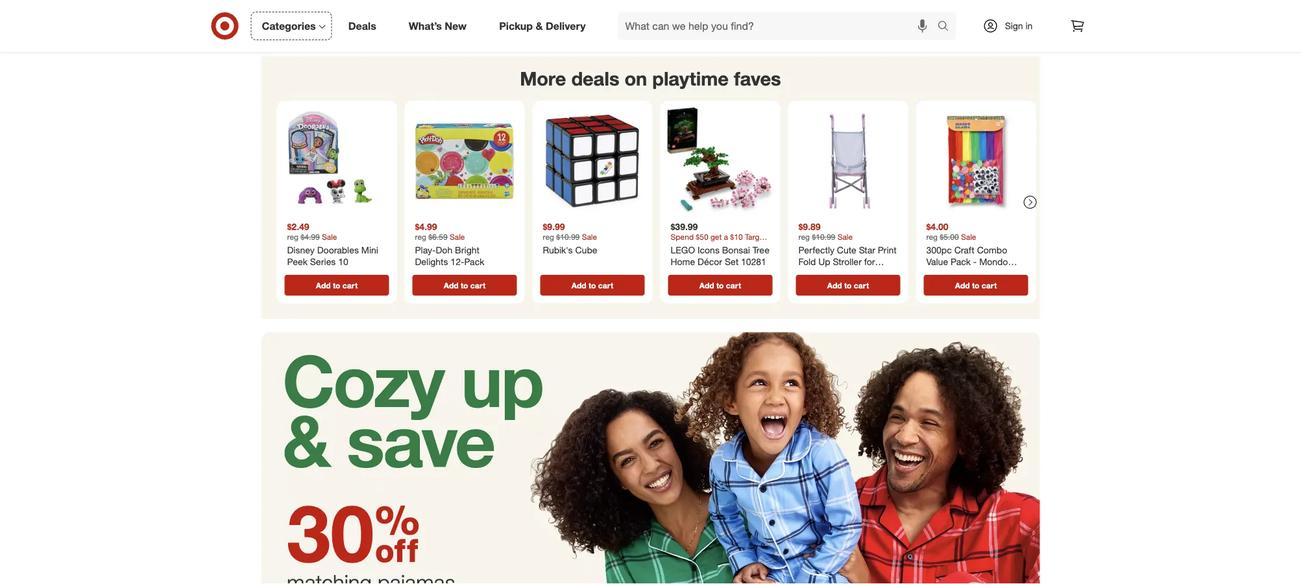 Task type: locate. For each thing, give the bounding box(es) containing it.
pack inside $4.00 reg $5.00 sale 300pc craft combo value pack - mondo llama™
[[951, 256, 971, 268]]

cube
[[575, 245, 597, 256]]

3 add to cart from the left
[[572, 281, 613, 291]]

to for perfectly cute star print fold up stroller for baby doll
[[844, 281, 852, 291]]

reg up play-
[[415, 233, 426, 242]]

doh
[[436, 245, 452, 256]]

$10.99 inside "$9.89 reg $10.99 sale perfectly cute star print fold up stroller for baby doll"
[[812, 233, 835, 242]]

pack right doh
[[464, 256, 484, 268]]

reg inside "$9.89 reg $10.99 sale perfectly cute star print fold up stroller for baby doll"
[[798, 233, 810, 242]]

pack left -
[[951, 256, 971, 268]]

add to cart button
[[285, 275, 389, 296], [412, 275, 517, 296], [540, 275, 645, 296], [668, 275, 773, 296], [796, 275, 900, 296], [924, 275, 1028, 296]]

add for rubik's cube
[[572, 281, 586, 291]]

to down 'stroller'
[[844, 281, 852, 291]]

2 pack from the left
[[951, 256, 971, 268]]

0 horizontal spatial pack
[[464, 256, 484, 268]]

value
[[926, 256, 948, 268]]

$5.00
[[940, 233, 959, 242]]

cart
[[342, 281, 358, 291], [470, 281, 485, 291], [598, 281, 613, 291], [726, 281, 741, 291], [854, 281, 869, 291], [982, 281, 997, 291]]

to down cube
[[588, 281, 596, 291]]

0 horizontal spatial $4.99
[[301, 233, 320, 242]]

add to cart down 12-
[[444, 281, 485, 291]]

add to cart down cube
[[572, 281, 613, 291]]

$10.99 up rubik's
[[556, 233, 580, 242]]

4 reg from the left
[[798, 233, 810, 242]]

5 reg from the left
[[926, 233, 938, 242]]

5 add from the left
[[827, 281, 842, 291]]

reg up perfectly at the right top of page
[[798, 233, 810, 242]]

icons
[[698, 245, 720, 256]]

add to cart button down 10
[[285, 275, 389, 296]]

0 horizontal spatial $10.99
[[556, 233, 580, 242]]

sale
[[322, 233, 337, 242], [450, 233, 465, 242], [582, 233, 597, 242], [837, 233, 853, 242], [961, 233, 976, 242]]

$4.99 up disney
[[301, 233, 320, 242]]

1 $10.99 from the left
[[556, 233, 580, 242]]

sale up cube
[[582, 233, 597, 242]]

craft
[[954, 245, 974, 256]]

6 to from the left
[[972, 281, 979, 291]]

llama™
[[926, 268, 956, 279]]

4 add to cart button from the left
[[668, 275, 773, 296]]

sale for doh
[[450, 233, 465, 242]]

5 sale from the left
[[961, 233, 976, 242]]

play-
[[415, 245, 436, 256]]

2 sale from the left
[[450, 233, 465, 242]]

what's new link
[[398, 12, 483, 40]]

sale up doorables
[[322, 233, 337, 242]]

1 reg from the left
[[287, 233, 298, 242]]

reg for $9.99
[[543, 233, 554, 242]]

add down series on the left of the page
[[316, 281, 331, 291]]

1 horizontal spatial $10.99
[[812, 233, 835, 242]]

5 cart from the left
[[854, 281, 869, 291]]

3 cart from the left
[[598, 281, 613, 291]]

-
[[973, 256, 977, 268]]

$10.99 up perfectly at the right top of page
[[812, 233, 835, 242]]

reg for $2.49
[[287, 233, 298, 242]]

pack inside $4.99 reg $6.59 sale play-doh bright delights 12-pack
[[464, 256, 484, 268]]

to down 10
[[333, 281, 340, 291]]

sale for cute
[[837, 233, 853, 242]]

to for play-doh bright delights 12-pack
[[461, 281, 468, 291]]

add down cube
[[572, 281, 586, 291]]

cart for play-doh bright delights 12-pack
[[470, 281, 485, 291]]

4 add from the left
[[699, 281, 714, 291]]

sale up 'bright'
[[450, 233, 465, 242]]


[[374, 486, 420, 581]]

3 reg from the left
[[543, 233, 554, 242]]

4 add to cart from the left
[[699, 281, 741, 291]]

sale inside $4.99 reg $6.59 sale play-doh bright delights 12-pack
[[450, 233, 465, 242]]

reg up rubik's
[[543, 233, 554, 242]]

1 horizontal spatial $4.99
[[415, 221, 437, 233]]

pickup
[[499, 20, 533, 32]]

add to cart button down 'stroller'
[[796, 275, 900, 296]]

reg up disney
[[287, 233, 298, 242]]

reg
[[287, 233, 298, 242], [415, 233, 426, 242], [543, 233, 554, 242], [798, 233, 810, 242], [926, 233, 938, 242]]

3 add from the left
[[572, 281, 586, 291]]

pickup & delivery
[[499, 20, 586, 32]]

stroller
[[833, 256, 862, 268]]

sale inside $4.00 reg $5.00 sale 300pc craft combo value pack - mondo llama™
[[961, 233, 976, 242]]

up
[[818, 256, 830, 268]]

6 add from the left
[[955, 281, 970, 291]]

$2.49 reg $4.99 sale disney doorables mini peek series 10
[[287, 221, 378, 268]]

add to cart button for disney doorables mini peek series 10
[[285, 275, 389, 296]]

playtime
[[652, 67, 729, 90]]

reg inside $4.00 reg $5.00 sale 300pc craft combo value pack - mondo llama™
[[926, 233, 938, 242]]

add
[[316, 281, 331, 291], [444, 281, 458, 291], [572, 281, 586, 291], [699, 281, 714, 291], [827, 281, 842, 291], [955, 281, 970, 291]]

2 add from the left
[[444, 281, 458, 291]]

sale up 'cute'
[[837, 233, 853, 242]]

1 pack from the left
[[464, 256, 484, 268]]

what's
[[409, 20, 442, 32]]

reg inside $4.99 reg $6.59 sale play-doh bright delights 12-pack
[[415, 233, 426, 242]]

6 cart from the left
[[982, 281, 997, 291]]

add down doll
[[827, 281, 842, 291]]

4 to from the left
[[716, 281, 724, 291]]

mondo
[[979, 256, 1008, 268]]

reg for $4.00
[[926, 233, 938, 242]]

add to cart down 10
[[316, 281, 358, 291]]

1 add to cart from the left
[[316, 281, 358, 291]]

add down 12-
[[444, 281, 458, 291]]

add down llama™
[[955, 281, 970, 291]]

sale inside $9.99 reg $10.99 sale rubik's cube
[[582, 233, 597, 242]]

cart for rubik's cube
[[598, 281, 613, 291]]

add to cart
[[316, 281, 358, 291], [444, 281, 485, 291], [572, 281, 613, 291], [699, 281, 741, 291], [827, 281, 869, 291], [955, 281, 997, 291]]

10
[[338, 256, 348, 268]]

$9.99
[[543, 221, 565, 233]]

6 add to cart from the left
[[955, 281, 997, 291]]

add to cart down décor
[[699, 281, 741, 291]]

search button
[[931, 12, 963, 43]]

1 sale from the left
[[322, 233, 337, 242]]

perfectly cute star print fold up stroller for baby doll image
[[793, 106, 903, 216]]

pack
[[464, 256, 484, 268], [951, 256, 971, 268]]

2 $10.99 from the left
[[812, 233, 835, 242]]

3 add to cart button from the left
[[540, 275, 645, 296]]

to
[[333, 281, 340, 291], [461, 281, 468, 291], [588, 281, 596, 291], [716, 281, 724, 291], [844, 281, 852, 291], [972, 281, 979, 291]]

4 cart from the left
[[726, 281, 741, 291]]

2 to from the left
[[461, 281, 468, 291]]

2 add to cart button from the left
[[412, 275, 517, 296]]

deals
[[571, 67, 619, 90]]

sale inside "$9.89 reg $10.99 sale perfectly cute star print fold up stroller for baby doll"
[[837, 233, 853, 242]]

3 sale from the left
[[582, 233, 597, 242]]

reg inside $2.49 reg $4.99 sale disney doorables mini peek series 10
[[287, 233, 298, 242]]

sale for craft
[[961, 233, 976, 242]]

combo
[[977, 245, 1007, 256]]

reg up the 300pc at the top
[[926, 233, 938, 242]]

add down décor
[[699, 281, 714, 291]]

add to cart down -
[[955, 281, 997, 291]]

1 add to cart button from the left
[[285, 275, 389, 296]]

add to cart button down 12-
[[412, 275, 517, 296]]

pickup & delivery link
[[488, 12, 602, 40]]

300pc
[[926, 245, 952, 256]]

reg inside $9.99 reg $10.99 sale rubik's cube
[[543, 233, 554, 242]]

add to cart down doll
[[827, 281, 869, 291]]

add to cart button down cube
[[540, 275, 645, 296]]

12-
[[451, 256, 464, 268]]

carousel region
[[261, 57, 1040, 332]]

$10.99
[[556, 233, 580, 242], [812, 233, 835, 242]]

add to cart button for lego icons bonsai tree home décor set 10281
[[668, 275, 773, 296]]

sale for cube
[[582, 233, 597, 242]]

add to cart button for play-doh bright delights 12-pack
[[412, 275, 517, 296]]

1 to from the left
[[333, 281, 340, 291]]

30 
[[287, 486, 420, 581]]

bonsai
[[722, 245, 750, 256]]

5 to from the left
[[844, 281, 852, 291]]

2 add to cart from the left
[[444, 281, 485, 291]]

to for disney doorables mini peek series 10
[[333, 281, 340, 291]]

1 horizontal spatial pack
[[951, 256, 971, 268]]

in
[[1026, 20, 1033, 31]]

to down -
[[972, 281, 979, 291]]

disney
[[287, 245, 315, 256]]

rubik's
[[543, 245, 573, 256]]

sale inside $2.49 reg $4.99 sale disney doorables mini peek series 10
[[322, 233, 337, 242]]

add for disney doorables mini peek series 10
[[316, 281, 331, 291]]

1 cart from the left
[[342, 281, 358, 291]]

6 add to cart button from the left
[[924, 275, 1028, 296]]

add to cart button down -
[[924, 275, 1028, 296]]

set
[[725, 256, 738, 268]]

4 sale from the left
[[837, 233, 853, 242]]

to down décor
[[716, 281, 724, 291]]

$10.99 inside $9.99 reg $10.99 sale rubik's cube
[[556, 233, 580, 242]]

add to cart button down décor
[[668, 275, 773, 296]]

series
[[310, 256, 336, 268]]

1 add from the left
[[316, 281, 331, 291]]

décor
[[698, 256, 722, 268]]

2 cart from the left
[[470, 281, 485, 291]]

add for play-doh bright delights 12-pack
[[444, 281, 458, 291]]

2 reg from the left
[[415, 233, 426, 242]]

$2.49
[[287, 221, 309, 233]]

add to cart for 300pc craft combo value pack - mondo llama™
[[955, 281, 997, 291]]

5 add to cart from the left
[[827, 281, 869, 291]]

$4.99
[[415, 221, 437, 233], [301, 233, 320, 242]]

add to cart for rubik's cube
[[572, 281, 613, 291]]

$4.99 up play-
[[415, 221, 437, 233]]

to down 12-
[[461, 281, 468, 291]]

3 to from the left
[[588, 281, 596, 291]]

5 add to cart button from the left
[[796, 275, 900, 296]]

add to cart for perfectly cute star print fold up stroller for baby doll
[[827, 281, 869, 291]]

on
[[625, 67, 647, 90]]

rubik's cube image
[[538, 106, 647, 216]]

sale up the craft
[[961, 233, 976, 242]]

10281
[[741, 256, 766, 268]]

more deals on playtime faves
[[520, 67, 781, 90]]



Task type: describe. For each thing, give the bounding box(es) containing it.
$4.99 inside $2.49 reg $4.99 sale disney doorables mini peek series 10
[[301, 233, 320, 242]]

mini
[[361, 245, 378, 256]]

add to cart for play-doh bright delights 12-pack
[[444, 281, 485, 291]]

delights
[[415, 256, 448, 268]]

play-doh bright delights 12-pack image
[[410, 106, 519, 216]]

deals link
[[337, 12, 392, 40]]

$9.89
[[798, 221, 821, 233]]

$4.00 reg $5.00 sale 300pc craft combo value pack - mondo llama™
[[926, 221, 1008, 279]]

new
[[445, 20, 467, 32]]

$10.99 for $9.99
[[556, 233, 580, 242]]

add for lego icons bonsai tree home décor set 10281
[[699, 281, 714, 291]]

add to cart button for perfectly cute star print fold up stroller for baby doll
[[796, 275, 900, 296]]

to for rubik's cube
[[588, 281, 596, 291]]

sign
[[1005, 20, 1023, 31]]

search
[[931, 21, 963, 33]]

doll
[[822, 268, 837, 279]]

cart for lego icons bonsai tree home décor set 10281
[[726, 281, 741, 291]]

What can we help you find? suggestions appear below search field
[[617, 12, 941, 40]]

faves
[[734, 67, 781, 90]]

$4.99 inside $4.99 reg $6.59 sale play-doh bright delights 12-pack
[[415, 221, 437, 233]]

$4.99 reg $6.59 sale play-doh bright delights 12-pack
[[415, 221, 484, 268]]

star
[[859, 245, 875, 256]]

more
[[520, 67, 566, 90]]

print
[[878, 245, 897, 256]]

&
[[536, 20, 543, 32]]

sign in
[[1005, 20, 1033, 31]]

$9.99 reg $10.99 sale rubik's cube
[[543, 221, 597, 256]]

add to cart button for 300pc craft combo value pack - mondo llama™
[[924, 275, 1028, 296]]

lego icons bonsai tree home décor set 10281 image
[[665, 106, 775, 216]]

cart for disney doorables mini peek series 10
[[342, 281, 358, 291]]

lego icons bonsai tree home décor set 10281
[[671, 245, 769, 268]]

$6.59
[[428, 233, 447, 242]]

baby
[[798, 268, 819, 279]]

what's new
[[409, 20, 467, 32]]

cute
[[837, 245, 856, 256]]

add to cart for disney doorables mini peek series 10
[[316, 281, 358, 291]]

sign in link
[[972, 12, 1053, 40]]

sale for doorables
[[322, 233, 337, 242]]

lego
[[671, 245, 695, 256]]

add to cart for lego icons bonsai tree home décor set 10281
[[699, 281, 741, 291]]

add to cart button for rubik's cube
[[540, 275, 645, 296]]

deals
[[348, 20, 376, 32]]

cozy up & save image
[[261, 332, 1040, 585]]

for
[[864, 256, 875, 268]]

disney doorables mini peek series 10 image
[[282, 106, 392, 216]]

tree
[[753, 245, 769, 256]]

doorables
[[317, 245, 359, 256]]

$39.99
[[671, 221, 698, 233]]

to for lego icons bonsai tree home décor set 10281
[[716, 281, 724, 291]]

300pc craft combo value pack - mondo llama™ image
[[921, 106, 1031, 216]]

to for 300pc craft combo value pack - mondo llama™
[[972, 281, 979, 291]]

bright
[[455, 245, 479, 256]]

cart for 300pc craft combo value pack - mondo llama™
[[982, 281, 997, 291]]

perfectly
[[798, 245, 834, 256]]

$4.00
[[926, 221, 948, 233]]

reg for $9.89
[[798, 233, 810, 242]]

peek
[[287, 256, 307, 268]]

categories link
[[251, 12, 332, 40]]

add for perfectly cute star print fold up stroller for baby doll
[[827, 281, 842, 291]]

$9.89 reg $10.99 sale perfectly cute star print fold up stroller for baby doll
[[798, 221, 897, 279]]

fold
[[798, 256, 816, 268]]

30
[[287, 486, 374, 581]]

categories
[[262, 20, 316, 32]]

delivery
[[546, 20, 586, 32]]

$10.99 for $9.89
[[812, 233, 835, 242]]

cart for perfectly cute star print fold up stroller for baby doll
[[854, 281, 869, 291]]

reg for $4.99
[[415, 233, 426, 242]]

home
[[671, 256, 695, 268]]

add for 300pc craft combo value pack - mondo llama™
[[955, 281, 970, 291]]



Task type: vqa. For each thing, say whether or not it's contained in the screenshot.
Delivery
yes



